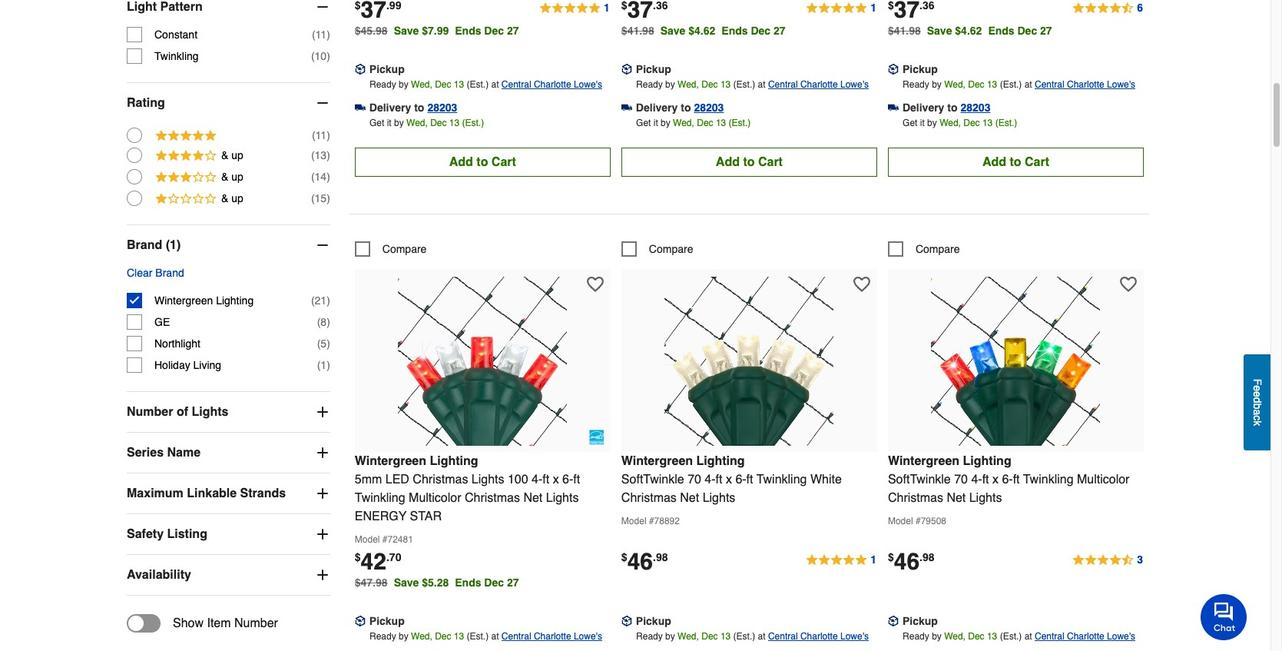 Task type: vqa. For each thing, say whether or not it's contained in the screenshot.
right free
no



Task type: locate. For each thing, give the bounding box(es) containing it.
# for wintergreen lighting softtwinkle 70 4-ft x 6-ft twinkling white christmas net lights
[[649, 516, 655, 526]]

1 vertical spatial minus image
[[315, 95, 330, 111]]

4.5 stars image
[[1072, 0, 1145, 17], [1072, 551, 1145, 569]]

1 .98 from the left
[[653, 551, 668, 563]]

1 actual price $37.36 element from the left
[[622, 0, 668, 23]]

$41.98 save $4.62 ends dec 27
[[622, 24, 786, 37], [889, 24, 1053, 37]]

1 horizontal spatial was price $41.98 element
[[889, 20, 928, 37]]

2 ( 11 ) from the top
[[312, 129, 330, 141]]

& up right 4 stars image on the left top of page
[[221, 149, 244, 161]]

2 $ 46 .98 from the left
[[889, 548, 935, 575]]

4- inside wintergreen lighting softtwinkle 70 4-ft x 6-ft twinkling white christmas net lights
[[705, 472, 716, 486]]

2 add from the left
[[716, 155, 740, 169]]

cart
[[492, 155, 516, 169], [759, 155, 783, 169], [1025, 155, 1050, 169]]

wintergreen up ge
[[155, 294, 213, 307]]

$ down the model # 78892
[[622, 551, 628, 563]]

actual price $46.98 element down the model # 79508
[[889, 548, 935, 575]]

( 11 ) up '10' in the top left of the page
[[312, 28, 330, 41]]

wintergreen up the model # 79508
[[889, 454, 960, 468]]

model up 42
[[355, 534, 380, 545]]

minus image left truck filled icon
[[315, 95, 330, 111]]

pickup image
[[622, 64, 633, 74], [355, 616, 366, 626]]

0 horizontal spatial net
[[524, 491, 543, 505]]

1 delivery to 28203 from the left
[[370, 101, 458, 113]]

1 horizontal spatial 28203 button
[[694, 100, 724, 115]]

78892
[[655, 516, 680, 526]]

softtwinkle inside wintergreen lighting softtwinkle 70 4-ft x 6-ft twinkling white christmas net lights
[[622, 472, 685, 486]]

plus image for linkable
[[315, 486, 330, 501]]

ft
[[543, 472, 550, 486], [574, 472, 581, 486], [716, 472, 723, 486], [747, 472, 754, 486], [983, 472, 990, 486], [1014, 472, 1021, 486]]

11 inside option group
[[316, 129, 327, 141]]

lighting for wintergreen lighting softtwinkle 70 4-ft x 6-ft twinkling white christmas net lights
[[697, 454, 745, 468]]

0 vertical spatial & up
[[221, 149, 244, 161]]

&
[[221, 149, 229, 161], [221, 171, 229, 183], [221, 192, 229, 204]]

2 x from the left
[[726, 472, 733, 486]]

lights
[[192, 405, 229, 419], [472, 472, 505, 486], [546, 491, 579, 505], [703, 491, 736, 505], [970, 491, 1003, 505]]

0 vertical spatial minus image
[[315, 0, 330, 14]]

5 ) from the top
[[327, 171, 330, 183]]

13 inside option group
[[315, 149, 327, 161]]

actual price $37.36 element
[[622, 0, 668, 23], [889, 0, 935, 23]]

ready by wed, dec 13 (est.) at central charlotte lowe's
[[370, 79, 603, 90], [637, 79, 869, 90], [903, 79, 1136, 90], [370, 631, 603, 642], [637, 631, 869, 642], [903, 631, 1136, 642]]

1 vertical spatial ( 11 )
[[312, 129, 330, 141]]

2 horizontal spatial x
[[993, 472, 999, 486]]

star
[[410, 509, 442, 523]]

2 4.5 stars image from the top
[[1072, 551, 1145, 569]]

f e e d b a c k
[[1252, 379, 1265, 426]]

1 4.5 stars image from the top
[[1072, 0, 1145, 17]]

4 ) from the top
[[327, 149, 330, 161]]

1 truck filled image from the left
[[622, 102, 633, 113]]

2 horizontal spatial add to cart
[[983, 155, 1050, 169]]

up right 1 star image
[[232, 192, 244, 204]]

70 inside wintergreen lighting softtwinkle 70 4-ft x 6-ft twinkling multicolor christmas net lights
[[955, 472, 969, 486]]

.70
[[387, 551, 402, 563]]

0 horizontal spatial .98
[[653, 551, 668, 563]]

( 21 )
[[311, 294, 330, 307]]

0 horizontal spatial heart outline image
[[587, 276, 604, 293]]

2 28203 button from the left
[[694, 100, 724, 115]]

plus image
[[315, 404, 330, 420], [315, 445, 330, 460], [315, 486, 330, 501], [315, 567, 330, 583]]

2 get from the left
[[637, 117, 651, 128]]

brand up clear
[[127, 238, 162, 252]]

46 down the model # 78892
[[628, 548, 653, 575]]

$ down the model # 79508
[[889, 551, 895, 563]]

3 it from the left
[[921, 117, 925, 128]]

1 6- from the left
[[563, 472, 574, 486]]

0 horizontal spatial $41.98 save $4.62 ends dec 27
[[622, 24, 786, 37]]

0 horizontal spatial actual price $37.36 element
[[622, 0, 668, 23]]

truck filled image for second "28203" button from the right
[[622, 102, 633, 113]]

0 horizontal spatial 4-
[[532, 472, 543, 486]]

1 was price $41.98 element from the left
[[622, 20, 661, 37]]

5 stars image for 'actual price $46.98' element associated with 1
[[806, 551, 878, 569]]

1 horizontal spatial $ 46 .98
[[889, 548, 935, 575]]

lighting inside wintergreen lighting softtwinkle 70 4-ft x 6-ft twinkling multicolor christmas net lights
[[964, 454, 1012, 468]]

0 horizontal spatial pickup image
[[355, 616, 366, 626]]

option group containing (
[[127, 126, 330, 209]]

5006194183 element
[[889, 241, 961, 256]]

8 ) from the top
[[327, 316, 330, 328]]

2 $4.62 from the left
[[956, 24, 983, 37]]

1 vertical spatial multicolor
[[409, 491, 462, 505]]

1 button for $41.98 save $4.62 ends dec 27
[[806, 0, 878, 17]]

2 4- from the left
[[705, 472, 716, 486]]

$5.28
[[422, 576, 449, 589]]

add for 3rd the 'add to cart' button from left
[[983, 155, 1007, 169]]

2 horizontal spatial $
[[889, 551, 895, 563]]

plus image for of
[[315, 404, 330, 420]]

cart for 3rd the 'add to cart' button from left
[[1025, 155, 1050, 169]]

actual price $42.70 element
[[355, 548, 402, 575]]

)
[[327, 28, 330, 41], [327, 50, 330, 62], [327, 129, 330, 141], [327, 149, 330, 161], [327, 171, 330, 183], [327, 192, 330, 204], [327, 294, 330, 307], [327, 316, 330, 328], [327, 337, 330, 350], [327, 359, 330, 371]]

0 vertical spatial 4.5 stars image
[[1072, 0, 1145, 17]]

70 inside wintergreen lighting softtwinkle 70 4-ft x 6-ft twinkling white christmas net lights
[[688, 472, 702, 486]]

5 stars image
[[539, 0, 611, 17], [806, 0, 878, 17], [155, 127, 218, 145], [806, 551, 878, 569]]

2 vertical spatial &
[[221, 192, 229, 204]]

3 add to cart button from the left
[[889, 147, 1145, 177]]

1 for actual price $37.36 element for 1
[[871, 1, 877, 14]]

1 for actual price $37.99 element
[[604, 1, 610, 14]]

0 horizontal spatial multicolor
[[409, 491, 462, 505]]

lights inside button
[[192, 405, 229, 419]]

actual price $46.98 element for 1
[[622, 548, 668, 575]]

( 10 )
[[311, 50, 330, 62]]

2 truck filled image from the left
[[889, 102, 899, 113]]

f e e d b a c k button
[[1245, 354, 1271, 451]]

model # 79508
[[889, 516, 947, 526]]

softtwinkle up the model # 78892
[[622, 472, 685, 486]]

0 vertical spatial multicolor
[[1078, 472, 1130, 486]]

#
[[649, 516, 655, 526], [916, 516, 921, 526], [383, 534, 388, 545]]

central charlotte lowe's button
[[502, 77, 603, 92], [769, 77, 869, 92], [1035, 77, 1136, 92], [502, 629, 603, 644], [769, 629, 869, 644], [1035, 629, 1136, 644]]

it for second "28203" button from the right truck filled image
[[654, 117, 659, 128]]

1 compare from the left
[[383, 243, 427, 255]]

$41.98
[[622, 24, 655, 37], [889, 24, 921, 37]]

2 horizontal spatial cart
[[1025, 155, 1050, 169]]

3 compare from the left
[[916, 243, 961, 255]]

0 horizontal spatial softtwinkle
[[622, 472, 685, 486]]

1 horizontal spatial get it by wed, dec 13 (est.)
[[637, 117, 751, 128]]

28203 button
[[428, 100, 458, 115], [694, 100, 724, 115], [961, 100, 991, 115]]

( 11 ) up ( 13 )
[[312, 129, 330, 141]]

3 28203 from the left
[[961, 101, 991, 113]]

was price $41.98 element for 1
[[622, 20, 661, 37]]

wintergreen for wintergreen lighting
[[155, 294, 213, 307]]

42
[[361, 548, 387, 575]]

truck filled image
[[622, 102, 633, 113], [889, 102, 899, 113]]

minus image
[[315, 237, 330, 253]]

2 .98 from the left
[[920, 551, 935, 563]]

2 delivery from the left
[[636, 101, 678, 113]]

1 $41.98 from the left
[[622, 24, 655, 37]]

3 delivery from the left
[[903, 101, 945, 113]]

add to cart
[[450, 155, 516, 169], [716, 155, 783, 169], [983, 155, 1050, 169]]

1 add from the left
[[450, 155, 473, 169]]

1 vertical spatial &
[[221, 171, 229, 183]]

1 horizontal spatial heart outline image
[[854, 276, 871, 293]]

1 horizontal spatial get
[[637, 117, 651, 128]]

1 $41.98 save $4.62 ends dec 27 from the left
[[622, 24, 786, 37]]

1 horizontal spatial multicolor
[[1078, 472, 1130, 486]]

plus image inside number of lights button
[[315, 404, 330, 420]]

2 plus image from the top
[[315, 445, 330, 460]]

( 8 )
[[317, 316, 330, 328]]

2 horizontal spatial 6-
[[1003, 472, 1014, 486]]

0 horizontal spatial truck filled image
[[622, 102, 633, 113]]

compare for 5006194013 element
[[383, 243, 427, 255]]

& for ( 15 )
[[221, 192, 229, 204]]

2 e from the top
[[1252, 391, 1265, 397]]

ends
[[455, 24, 482, 37], [722, 24, 748, 37], [989, 24, 1015, 37], [455, 576, 482, 589]]

70 for softtwinkle 70 4-ft x 6-ft twinkling multicolor christmas net lights
[[955, 472, 969, 486]]

delivery to 28203 for second "28203" button from the right
[[636, 101, 724, 113]]

6- inside wintergreen lighting softtwinkle 70 4-ft x 6-ft twinkling multicolor christmas net lights
[[1003, 472, 1014, 486]]

0 horizontal spatial add to cart
[[450, 155, 516, 169]]

christmas up the model # 78892
[[622, 491, 677, 505]]

1 ( 11 ) from the top
[[312, 28, 330, 41]]

8
[[321, 316, 327, 328]]

1 softtwinkle from the left
[[622, 472, 685, 486]]

2 & from the top
[[221, 171, 229, 183]]

heart outline image
[[587, 276, 604, 293], [854, 276, 871, 293], [1121, 276, 1138, 293]]

plus image inside maximum linkable strands button
[[315, 486, 330, 501]]

1 horizontal spatial cart
[[759, 155, 783, 169]]

1 horizontal spatial add
[[716, 155, 740, 169]]

1 horizontal spatial $4.62
[[956, 24, 983, 37]]

& right 3 stars image
[[221, 171, 229, 183]]

46 for 3
[[895, 548, 920, 575]]

name
[[167, 446, 201, 460]]

1 up from the top
[[232, 149, 244, 161]]

lighting inside wintergreen lighting softtwinkle 70 4-ft x 6-ft twinkling white christmas net lights
[[697, 454, 745, 468]]

$47.98
[[355, 576, 388, 589]]

2 horizontal spatial get it by wed, dec 13 (est.)
[[903, 117, 1018, 128]]

actual price $37.99 element
[[355, 0, 402, 23]]

wintergreen lighting softtwinkle 70 4-ft x 6-ft twinkling multicolor christmas net lights image
[[932, 276, 1101, 446]]

.98 down 79508
[[920, 551, 935, 563]]

& for ( 14 )
[[221, 171, 229, 183]]

plus image for name
[[315, 445, 330, 460]]

wintergreen inside wintergreen lighting 5mm led christmas lights 100 4-ft x 6-ft twinkling multicolor christmas net lights energy star
[[355, 454, 427, 468]]

2 horizontal spatial heart outline image
[[1121, 276, 1138, 293]]

number left "of" in the left of the page
[[127, 405, 173, 419]]

1 11 from the top
[[316, 28, 327, 41]]

net inside wintergreen lighting 5mm led christmas lights 100 4-ft x 6-ft twinkling multicolor christmas net lights energy star
[[524, 491, 543, 505]]

4-
[[532, 472, 543, 486], [705, 472, 716, 486], [972, 472, 983, 486]]

plus image inside 'series name' button
[[315, 445, 330, 460]]

get for second "28203" button from the right truck filled image
[[637, 117, 651, 128]]

9 ) from the top
[[327, 337, 330, 350]]

0 horizontal spatial $41.98
[[622, 24, 655, 37]]

1 vertical spatial 4.5 stars image
[[1072, 551, 1145, 569]]

compare
[[383, 243, 427, 255], [649, 243, 694, 255], [916, 243, 961, 255]]

lighting for wintergreen lighting 5mm led christmas lights 100 4-ft x 6-ft twinkling multicolor christmas net lights energy star
[[430, 454, 479, 468]]

delivery for third "28203" button from the left
[[903, 101, 945, 113]]

wintergreen up led in the bottom of the page
[[355, 454, 427, 468]]

savings save $4.62 element
[[661, 24, 792, 37], [928, 24, 1059, 37]]

1 horizontal spatial truck filled image
[[889, 102, 899, 113]]

2 horizontal spatial delivery
[[903, 101, 945, 113]]

1 get it by wed, dec 13 (est.) from the left
[[370, 117, 484, 128]]

2 $41.98 save $4.62 ends dec 27 from the left
[[889, 24, 1053, 37]]

3 x from the left
[[993, 472, 999, 486]]

truck filled image
[[355, 102, 366, 113]]

0 horizontal spatial was price $41.98 element
[[622, 20, 661, 37]]

4.5 stars image containing 6
[[1072, 0, 1145, 17]]

listing
[[167, 527, 207, 541]]

2 horizontal spatial net
[[947, 491, 966, 505]]

7 ) from the top
[[327, 294, 330, 307]]

1 vertical spatial & up
[[221, 171, 244, 183]]

safety listing
[[127, 527, 207, 541]]

$ 46 .98
[[622, 548, 668, 575], [889, 548, 935, 575]]

& up for ( 14 )
[[221, 171, 244, 183]]

2 up from the top
[[232, 171, 244, 183]]

# for wintergreen lighting 5mm led christmas lights 100 4-ft x 6-ft twinkling multicolor christmas net lights energy star
[[383, 534, 388, 545]]

46
[[628, 548, 653, 575], [895, 548, 920, 575]]

brand down the (1)
[[156, 267, 184, 279]]

3 up from the top
[[232, 192, 244, 204]]

0 horizontal spatial get
[[370, 117, 385, 128]]

& right 1 star image
[[221, 192, 229, 204]]

1 vertical spatial brand
[[156, 267, 184, 279]]

series name button
[[127, 433, 330, 473]]

minus image
[[315, 0, 330, 14], [315, 95, 330, 111]]

2 horizontal spatial 4-
[[972, 472, 983, 486]]

1 add to cart button from the left
[[355, 147, 611, 177]]

& up
[[221, 149, 244, 161], [221, 171, 244, 183], [221, 192, 244, 204]]

ends dec 27 element
[[455, 24, 525, 37], [722, 24, 792, 37], [989, 24, 1059, 37], [455, 576, 525, 589]]

2 horizontal spatial it
[[921, 117, 925, 128]]

21
[[315, 294, 327, 307]]

1 cart from the left
[[492, 155, 516, 169]]

1 horizontal spatial 6-
[[736, 472, 747, 486]]

2 horizontal spatial 28203
[[961, 101, 991, 113]]

central
[[502, 79, 532, 90], [769, 79, 798, 90], [1035, 79, 1065, 90], [502, 631, 532, 642], [769, 631, 798, 642], [1035, 631, 1065, 642]]

get
[[370, 117, 385, 128], [637, 117, 651, 128], [903, 117, 918, 128]]

0 horizontal spatial cart
[[492, 155, 516, 169]]

0 horizontal spatial delivery to 28203
[[370, 101, 458, 113]]

28203 for second "28203" button from the right
[[694, 101, 724, 113]]

softtwinkle inside wintergreen lighting softtwinkle 70 4-ft x 6-ft twinkling multicolor christmas net lights
[[889, 472, 951, 486]]

1 actual price $46.98 element from the left
[[622, 548, 668, 575]]

1 horizontal spatial add to cart button
[[622, 147, 878, 177]]

lighting
[[216, 294, 254, 307], [430, 454, 479, 468], [697, 454, 745, 468], [964, 454, 1012, 468]]

twinkling
[[155, 50, 199, 62], [757, 472, 808, 486], [1024, 472, 1074, 486], [355, 491, 406, 505]]

3 get from the left
[[903, 117, 918, 128]]

net inside wintergreen lighting softtwinkle 70 4-ft x 6-ft twinkling white christmas net lights
[[681, 491, 700, 505]]

0 horizontal spatial $ 46 .98
[[622, 548, 668, 575]]

0 horizontal spatial x
[[553, 472, 559, 486]]

3 & up from the top
[[221, 192, 244, 204]]

# for wintergreen lighting softtwinkle 70 4-ft x 6-ft twinkling multicolor christmas net lights
[[916, 516, 921, 526]]

it
[[387, 117, 392, 128], [654, 117, 659, 128], [921, 117, 925, 128]]

4- inside wintergreen lighting 5mm led christmas lights 100 4-ft x 6-ft twinkling multicolor christmas net lights energy star
[[532, 472, 543, 486]]

2 vertical spatial & up
[[221, 192, 244, 204]]

actual price $37.36 element for 6
[[889, 0, 935, 23]]

11 up ( 13 )
[[316, 129, 327, 141]]

0 vertical spatial pickup image
[[622, 64, 633, 74]]

$ inside $ 42 .70
[[355, 551, 361, 563]]

1 horizontal spatial it
[[654, 117, 659, 128]]

net inside wintergreen lighting softtwinkle 70 4-ft x 6-ft twinkling multicolor christmas net lights
[[947, 491, 966, 505]]

up right 3 stars image
[[232, 171, 244, 183]]

11 for 2nd minus image from the bottom
[[316, 28, 327, 41]]

& up for ( 13 )
[[221, 149, 244, 161]]

softtwinkle
[[622, 472, 685, 486], [889, 472, 951, 486]]

1 horizontal spatial x
[[726, 472, 733, 486]]

2 horizontal spatial get
[[903, 117, 918, 128]]

13
[[454, 79, 464, 90], [721, 79, 731, 90], [988, 79, 998, 90], [450, 117, 460, 128], [716, 117, 727, 128], [983, 117, 993, 128], [315, 149, 327, 161], [454, 631, 464, 642], [721, 631, 731, 642], [988, 631, 998, 642]]

1 plus image from the top
[[315, 404, 330, 420]]

e up d
[[1252, 385, 1265, 391]]

wintergreen
[[155, 294, 213, 307], [355, 454, 427, 468], [622, 454, 693, 468], [889, 454, 960, 468]]

compare inside 5006194183 element
[[916, 243, 961, 255]]

it for truck filled image associated with third "28203" button from the left
[[921, 117, 925, 128]]

2 get it by wed, dec 13 (est.) from the left
[[637, 117, 751, 128]]

at
[[492, 79, 499, 90], [758, 79, 766, 90], [1025, 79, 1033, 90], [492, 631, 499, 642], [758, 631, 766, 642], [1025, 631, 1033, 642]]

$ 46 .98 down the model # 79508
[[889, 548, 935, 575]]

e
[[1252, 385, 1265, 391], [1252, 391, 1265, 397]]

2 horizontal spatial #
[[916, 516, 921, 526]]

& up right 3 stars image
[[221, 171, 244, 183]]

1 & from the top
[[221, 149, 229, 161]]

1 $ from the left
[[355, 551, 361, 563]]

2 delivery to 28203 from the left
[[636, 101, 724, 113]]

lighting for wintergreen lighting softtwinkle 70 4-ft x 6-ft twinkling multicolor christmas net lights
[[964, 454, 1012, 468]]

1 star image
[[155, 191, 218, 208]]

add to cart button
[[355, 147, 611, 177], [622, 147, 878, 177], [889, 147, 1145, 177]]

cart for 3rd the 'add to cart' button from right
[[492, 155, 516, 169]]

1 net from the left
[[524, 491, 543, 505]]

it for truck filled icon
[[387, 117, 392, 128]]

2 net from the left
[[681, 491, 700, 505]]

1 horizontal spatial softtwinkle
[[889, 472, 951, 486]]

brand (1)
[[127, 238, 181, 252]]

0 horizontal spatial $4.62
[[689, 24, 716, 37]]

2 actual price $46.98 element from the left
[[889, 548, 935, 575]]

$4.62 for 6
[[956, 24, 983, 37]]

1 $ 46 .98 from the left
[[622, 548, 668, 575]]

$ 46 .98 for 1
[[622, 548, 668, 575]]

1 & up from the top
[[221, 149, 244, 161]]

item
[[207, 616, 231, 630]]

0 horizontal spatial 70
[[688, 472, 702, 486]]

2 cart from the left
[[759, 155, 783, 169]]

3 $ from the left
[[889, 551, 895, 563]]

1 savings save $4.62 element from the left
[[661, 24, 792, 37]]

$7.99
[[422, 24, 449, 37]]

11 up '10' in the top left of the page
[[316, 28, 327, 41]]

$ 46 .98 down the model # 78892
[[622, 548, 668, 575]]

0 horizontal spatial number
[[127, 405, 173, 419]]

2 compare from the left
[[649, 243, 694, 255]]

2 28203 from the left
[[694, 101, 724, 113]]

chat invite button image
[[1201, 593, 1248, 640]]

3 button
[[1072, 551, 1145, 569]]

christmas up star
[[413, 472, 468, 486]]

0 horizontal spatial 28203 button
[[428, 100, 458, 115]]

1 heart outline image from the left
[[587, 276, 604, 293]]

option group
[[127, 126, 330, 209]]

get it by wed, dec 13 (est.) for third "28203" button from the left
[[903, 117, 1018, 128]]

1 vertical spatial pickup image
[[355, 616, 366, 626]]

1 28203 from the left
[[428, 101, 458, 113]]

lights inside wintergreen lighting softtwinkle 70 4-ft x 6-ft twinkling multicolor christmas net lights
[[970, 491, 1003, 505]]

1 horizontal spatial 70
[[955, 472, 969, 486]]

$ up was price $47.98 element
[[355, 551, 361, 563]]

0 horizontal spatial #
[[383, 534, 388, 545]]

4- for softtwinkle 70 4-ft x 6-ft twinkling multicolor christmas net lights
[[972, 472, 983, 486]]

1 for 'actual price $46.98' element associated with 1
[[871, 553, 877, 565]]

model left 78892
[[622, 516, 647, 526]]

2 it from the left
[[654, 117, 659, 128]]

1 horizontal spatial number
[[234, 616, 278, 630]]

1 horizontal spatial savings save $4.62 element
[[928, 24, 1059, 37]]

compare for 5006194177 element in the top of the page
[[649, 243, 694, 255]]

0 horizontal spatial 28203
[[428, 101, 458, 113]]

2 6- from the left
[[736, 472, 747, 486]]

0 horizontal spatial delivery
[[370, 101, 411, 113]]

1 get from the left
[[370, 117, 385, 128]]

model left 79508
[[889, 516, 914, 526]]

wintergreen up the model # 78892
[[622, 454, 693, 468]]

& up right 1 star image
[[221, 192, 244, 204]]

net for wintergreen lighting softtwinkle 70 4-ft x 6-ft twinkling white christmas net lights
[[681, 491, 700, 505]]

4.5 stars image containing 3
[[1072, 551, 1145, 569]]

2 46 from the left
[[895, 548, 920, 575]]

1 horizontal spatial $
[[622, 551, 628, 563]]

2 horizontal spatial 28203 button
[[961, 100, 991, 115]]

1 horizontal spatial model
[[622, 516, 647, 526]]

led
[[386, 472, 410, 486]]

2 $41.98 from the left
[[889, 24, 921, 37]]

2 11 from the top
[[316, 129, 327, 141]]

5 ft from the left
[[983, 472, 990, 486]]

number right item
[[234, 616, 278, 630]]

6 ) from the top
[[327, 192, 330, 204]]

actual price $46.98 element down the model # 78892
[[622, 548, 668, 575]]

to
[[414, 101, 425, 113], [681, 101, 691, 113], [948, 101, 958, 113], [477, 155, 488, 169], [744, 155, 755, 169], [1010, 155, 1022, 169]]

1 add to cart from the left
[[450, 155, 516, 169]]

delivery to 28203 for third "28203" button from the left
[[903, 101, 991, 113]]

was price $47.98 element
[[355, 572, 394, 589]]

46 down the model # 79508
[[895, 548, 920, 575]]

actual price $37.36 element for 1
[[622, 0, 668, 23]]

0 horizontal spatial model
[[355, 534, 380, 545]]

1 horizontal spatial delivery to 28203
[[636, 101, 724, 113]]

was price $41.98 element
[[622, 20, 661, 37], [889, 20, 928, 37]]

(
[[312, 28, 316, 41], [311, 50, 315, 62], [312, 129, 316, 141], [311, 149, 315, 161], [311, 171, 315, 183], [311, 192, 315, 204], [311, 294, 315, 307], [317, 316, 321, 328], [317, 337, 321, 350], [317, 359, 321, 371]]

minus image up '10' in the top left of the page
[[315, 0, 330, 14]]

3 6- from the left
[[1003, 472, 1014, 486]]

46 for 1
[[628, 548, 653, 575]]

1 horizontal spatial 46
[[895, 548, 920, 575]]

3 cart from the left
[[1025, 155, 1050, 169]]

0 horizontal spatial 46
[[628, 548, 653, 575]]

0 horizontal spatial add to cart button
[[355, 147, 611, 177]]

1 horizontal spatial add to cart
[[716, 155, 783, 169]]

2 horizontal spatial compare
[[916, 243, 961, 255]]

3 delivery to 28203 from the left
[[903, 101, 991, 113]]

1 $4.62 from the left
[[689, 24, 716, 37]]

0 vertical spatial ( 11 )
[[312, 28, 330, 41]]

6- for softtwinkle 70 4-ft x 6-ft twinkling white christmas net lights
[[736, 472, 747, 486]]

$41.98 save $4.62 ends dec 27 for 1
[[622, 24, 786, 37]]

e up b
[[1252, 391, 1265, 397]]

net for wintergreen lighting softtwinkle 70 4-ft x 6-ft twinkling multicolor christmas net lights
[[947, 491, 966, 505]]

model
[[622, 516, 647, 526], [889, 516, 914, 526], [355, 534, 380, 545]]

x for softtwinkle 70 4-ft x 6-ft twinkling white christmas net lights
[[726, 472, 733, 486]]

x inside wintergreen lighting 5mm led christmas lights 100 4-ft x 6-ft twinkling multicolor christmas net lights energy star
[[553, 472, 559, 486]]

2 & up from the top
[[221, 171, 244, 183]]

0 horizontal spatial actual price $46.98 element
[[622, 548, 668, 575]]

0 vertical spatial &
[[221, 149, 229, 161]]

2 actual price $37.36 element from the left
[[889, 0, 935, 23]]

1 horizontal spatial actual price $37.36 element
[[889, 0, 935, 23]]

3 net from the left
[[947, 491, 966, 505]]

up for ( 13 )
[[232, 149, 244, 161]]

2 horizontal spatial delivery to 28203
[[903, 101, 991, 113]]

wintergreen inside wintergreen lighting softtwinkle 70 4-ft x 6-ft twinkling white christmas net lights
[[622, 454, 693, 468]]

actual price $46.98 element
[[622, 548, 668, 575], [889, 548, 935, 575]]

4 stars image
[[155, 147, 218, 165]]

1 horizontal spatial #
[[649, 516, 655, 526]]

1 vertical spatial 11
[[316, 129, 327, 141]]

1 horizontal spatial $41.98 save $4.62 ends dec 27
[[889, 24, 1053, 37]]

2 horizontal spatial add to cart button
[[889, 147, 1145, 177]]

brand inside button
[[156, 267, 184, 279]]

0 horizontal spatial $
[[355, 551, 361, 563]]

& right 4 stars image on the left top of page
[[221, 149, 229, 161]]

1 button for $45.98 save $7.99 ends dec 27
[[539, 0, 611, 17]]

2 was price $41.98 element from the left
[[889, 20, 928, 37]]

x inside wintergreen lighting softtwinkle 70 4-ft x 6-ft twinkling white christmas net lights
[[726, 472, 733, 486]]

wed,
[[411, 79, 433, 90], [678, 79, 699, 90], [945, 79, 966, 90], [407, 117, 428, 128], [673, 117, 695, 128], [940, 117, 962, 128], [411, 631, 433, 642], [678, 631, 699, 642], [945, 631, 966, 642]]

3 4- from the left
[[972, 472, 983, 486]]

0 vertical spatial brand
[[127, 238, 162, 252]]

compare inside 5006194013 element
[[383, 243, 427, 255]]

4- inside wintergreen lighting softtwinkle 70 4-ft x 6-ft twinkling multicolor christmas net lights
[[972, 472, 983, 486]]

charlotte
[[534, 79, 572, 90], [801, 79, 838, 90], [1068, 79, 1105, 90], [534, 631, 572, 642], [801, 631, 838, 642], [1068, 631, 1105, 642]]

2 70 from the left
[[955, 472, 969, 486]]

3 & from the top
[[221, 192, 229, 204]]

1 horizontal spatial 28203
[[694, 101, 724, 113]]

up right 4 stars image on the left top of page
[[232, 149, 244, 161]]

brand
[[127, 238, 162, 252], [156, 267, 184, 279]]

0 horizontal spatial compare
[[383, 243, 427, 255]]

lighting inside wintergreen lighting 5mm led christmas lights 100 4-ft x 6-ft twinkling multicolor christmas net lights energy star
[[430, 454, 479, 468]]

0 horizontal spatial savings save $4.62 element
[[661, 24, 792, 37]]

add
[[450, 155, 473, 169], [716, 155, 740, 169], [983, 155, 1007, 169]]

christmas
[[413, 472, 468, 486], [465, 491, 520, 505], [622, 491, 677, 505], [889, 491, 944, 505]]

2 $ from the left
[[622, 551, 628, 563]]

christmas up the model # 79508
[[889, 491, 944, 505]]

.98 down 78892
[[653, 551, 668, 563]]

15
[[315, 192, 327, 204]]

.98 for 3
[[920, 551, 935, 563]]

0 horizontal spatial get it by wed, dec 13 (est.)
[[370, 117, 484, 128]]

5 stars image for actual price $37.99 element
[[539, 0, 611, 17]]

6- inside wintergreen lighting softtwinkle 70 4-ft x 6-ft twinkling white christmas net lights
[[736, 472, 747, 486]]

softtwinkle up the model # 79508
[[889, 472, 951, 486]]

wintergreen inside wintergreen lighting softtwinkle 70 4-ft x 6-ft twinkling multicolor christmas net lights
[[889, 454, 960, 468]]

x inside wintergreen lighting softtwinkle 70 4-ft x 6-ft twinkling multicolor christmas net lights
[[993, 472, 999, 486]]

actual price $46.98 element for 3
[[889, 548, 935, 575]]

dec
[[485, 24, 504, 37], [751, 24, 771, 37], [1018, 24, 1038, 37], [435, 79, 452, 90], [702, 79, 718, 90], [969, 79, 985, 90], [431, 117, 447, 128], [697, 117, 714, 128], [964, 117, 981, 128], [485, 576, 504, 589], [435, 631, 452, 642], [702, 631, 718, 642], [969, 631, 985, 642]]

1 vertical spatial up
[[232, 171, 244, 183]]

compare inside 5006194177 element
[[649, 243, 694, 255]]

up
[[232, 149, 244, 161], [232, 171, 244, 183], [232, 192, 244, 204]]

christmas down 100
[[465, 491, 520, 505]]

pickup image
[[355, 64, 366, 74], [889, 64, 899, 74], [622, 616, 633, 626], [889, 616, 899, 626]]

northlight
[[155, 337, 201, 350]]

add for 2nd the 'add to cart' button from the left
[[716, 155, 740, 169]]



Task type: describe. For each thing, give the bounding box(es) containing it.
a
[[1252, 409, 1265, 415]]

wintergreen for wintergreen lighting 5mm led christmas lights 100 4-ft x 6-ft twinkling multicolor christmas net lights energy star
[[355, 454, 427, 468]]

4.5 stars image for 3 button
[[1072, 551, 1145, 569]]

availability
[[127, 568, 191, 582]]

4- for softtwinkle 70 4-ft x 6-ft twinkling white christmas net lights
[[705, 472, 716, 486]]

white
[[811, 472, 842, 486]]

model for 5mm led christmas lights 100 4-ft x 6-ft twinkling multicolor christmas net lights energy star
[[355, 534, 380, 545]]

model for softtwinkle 70 4-ft x 6-ft twinkling white christmas net lights
[[622, 516, 647, 526]]

6- for softtwinkle 70 4-ft x 6-ft twinkling multicolor christmas net lights
[[1003, 472, 1014, 486]]

c
[[1252, 415, 1265, 421]]

cart for 2nd the 'add to cart' button from the left
[[759, 155, 783, 169]]

maximum linkable strands button
[[127, 473, 330, 513]]

b
[[1252, 403, 1265, 409]]

11 for minus image in the rating button
[[316, 129, 327, 141]]

wintergreen lighting
[[155, 294, 254, 307]]

79508
[[921, 516, 947, 526]]

holiday
[[155, 359, 190, 371]]

number of lights
[[127, 405, 229, 419]]

minus image inside rating button
[[315, 95, 330, 111]]

5 stars image for actual price $37.36 element for 1
[[806, 0, 878, 17]]

series name
[[127, 446, 201, 460]]

wintergreen lighting 5mm led christmas lights 100 4-ft x 6-ft twinkling multicolor christmas net lights energy star
[[355, 454, 581, 523]]

1 e from the top
[[1252, 385, 1265, 391]]

k
[[1252, 421, 1265, 426]]

10
[[315, 50, 327, 62]]

3 heart outline image from the left
[[1121, 276, 1138, 293]]

$ 42 .70
[[355, 548, 402, 575]]

compare for 5006194183 element
[[916, 243, 961, 255]]

1 ft from the left
[[543, 472, 550, 486]]

2 add to cart from the left
[[716, 155, 783, 169]]

$ for 3
[[889, 551, 895, 563]]

28203 for first "28203" button from left
[[428, 101, 458, 113]]

14
[[315, 171, 327, 183]]

wintergreen lighting softtwinkle 70 4-ft x 6-ft twinkling white christmas net lights image
[[665, 276, 834, 446]]

get for truck filled image associated with third "28203" button from the left
[[903, 117, 918, 128]]

wintergreen lighting5mm led christmas lights 100 4-ft x 6-ft twinkling multicolor christmas net lights energy star element
[[355, 269, 611, 452]]

plus image inside "availability" button
[[315, 567, 330, 583]]

(1)
[[166, 238, 181, 252]]

1 minus image from the top
[[315, 0, 330, 14]]

$41.98 save $4.62 ends dec 27 for 6
[[889, 24, 1053, 37]]

savings save $4.62 element for 6
[[928, 24, 1059, 37]]

clear brand
[[127, 267, 184, 279]]

was price $45.98 element
[[355, 20, 394, 37]]

number of lights button
[[127, 392, 330, 432]]

5mm
[[355, 472, 382, 486]]

energy
[[355, 509, 407, 523]]

lights inside wintergreen lighting softtwinkle 70 4-ft x 6-ft twinkling white christmas net lights
[[703, 491, 736, 505]]

maximum linkable strands
[[127, 486, 286, 500]]

twinkling inside wintergreen lighting softtwinkle 70 4-ft x 6-ft twinkling white christmas net lights
[[757, 472, 808, 486]]

living
[[193, 359, 222, 371]]

show
[[173, 616, 204, 630]]

f
[[1252, 379, 1265, 385]]

$41.98 for 6
[[889, 24, 921, 37]]

6- inside wintergreen lighting 5mm led christmas lights 100 4-ft x 6-ft twinkling multicolor christmas net lights energy star
[[563, 472, 574, 486]]

( 15 )
[[311, 192, 330, 204]]

1 ) from the top
[[327, 28, 330, 41]]

6
[[1138, 1, 1144, 14]]

availability button
[[127, 555, 330, 595]]

4 ft from the left
[[747, 472, 754, 486]]

wintergreen for wintergreen lighting softtwinkle 70 4-ft x 6-ft twinkling white christmas net lights
[[622, 454, 693, 468]]

wintergreen lighting softtwinkle 70 4-ft x 6-ft twinkling multicolor christmas net lights
[[889, 454, 1130, 505]]

rating button
[[127, 83, 330, 123]]

get it by wed, dec 13 (est.) for first "28203" button from left
[[370, 117, 484, 128]]

1 horizontal spatial pickup image
[[622, 64, 633, 74]]

$47.98 save $5.28 ends dec 27
[[355, 576, 519, 589]]

lighting for wintergreen lighting
[[216, 294, 254, 307]]

number inside the show item number element
[[234, 616, 278, 630]]

5006194177 element
[[622, 241, 694, 256]]

softtwinkle for softtwinkle 70 4-ft x 6-ft twinkling white christmas net lights
[[622, 472, 685, 486]]

$45.98
[[355, 24, 388, 37]]

delivery to 28203 for first "28203" button from left
[[370, 101, 458, 113]]

model # 72481
[[355, 534, 413, 545]]

plus image
[[315, 526, 330, 542]]

2 add to cart button from the left
[[622, 147, 878, 177]]

$45.98 save $7.99 ends dec 27
[[355, 24, 519, 37]]

multicolor inside wintergreen lighting 5mm led christmas lights 100 4-ft x 6-ft twinkling multicolor christmas net lights energy star
[[409, 491, 462, 505]]

2 ft from the left
[[574, 472, 581, 486]]

& up for ( 15 )
[[221, 192, 244, 204]]

of
[[177, 405, 188, 419]]

savings save $4.62 element for 1
[[661, 24, 792, 37]]

100
[[508, 472, 529, 486]]

ge
[[155, 316, 170, 328]]

( 1 )
[[317, 359, 330, 371]]

28203 for third "28203" button from the left
[[961, 101, 991, 113]]

truck filled image for third "28203" button from the left
[[889, 102, 899, 113]]

up for ( 15 )
[[232, 192, 244, 204]]

.98 for 1
[[653, 551, 668, 563]]

holiday living
[[155, 359, 222, 371]]

safety
[[127, 527, 164, 541]]

3 ft from the left
[[716, 472, 723, 486]]

was price $41.98 element for 6
[[889, 20, 928, 37]]

( 13 )
[[311, 149, 330, 161]]

delivery for first "28203" button from left
[[370, 101, 411, 113]]

clear
[[127, 267, 153, 279]]

savings save $5.28 element
[[394, 576, 525, 589]]

get for truck filled icon
[[370, 117, 385, 128]]

10 ) from the top
[[327, 359, 330, 371]]

6 button
[[1072, 0, 1145, 17]]

series
[[127, 446, 164, 460]]

6 ft from the left
[[1014, 472, 1021, 486]]

2 ) from the top
[[327, 50, 330, 62]]

$ for 1
[[622, 551, 628, 563]]

model # 78892
[[622, 516, 680, 526]]

70 for softtwinkle 70 4-ft x 6-ft twinkling white christmas net lights
[[688, 472, 702, 486]]

( 5 )
[[317, 337, 330, 350]]

show item number
[[173, 616, 278, 630]]

wintergreen for wintergreen lighting softtwinkle 70 4-ft x 6-ft twinkling multicolor christmas net lights
[[889, 454, 960, 468]]

christmas inside wintergreen lighting softtwinkle 70 4-ft x 6-ft twinkling multicolor christmas net lights
[[889, 491, 944, 505]]

add for 3rd the 'add to cart' button from right
[[450, 155, 473, 169]]

5
[[321, 337, 327, 350]]

$4.62 for 1
[[689, 24, 716, 37]]

3
[[1138, 553, 1144, 565]]

rating
[[127, 96, 165, 110]]

energy star qualified image
[[589, 429, 605, 445]]

twinkling inside wintergreen lighting softtwinkle 70 4-ft x 6-ft twinkling multicolor christmas net lights
[[1024, 472, 1074, 486]]

savings save $7.99 element
[[394, 24, 525, 37]]

5006194013 element
[[355, 241, 427, 256]]

safety listing button
[[127, 514, 330, 554]]

d
[[1252, 397, 1265, 403]]

1 28203 button from the left
[[428, 100, 458, 115]]

& for ( 13 )
[[221, 149, 229, 161]]

72481
[[388, 534, 413, 545]]

number inside number of lights button
[[127, 405, 173, 419]]

3 add to cart from the left
[[983, 155, 1050, 169]]

wintergreen lighting softtwinkle 70 4-ft x 6-ft twinkling white christmas net lights
[[622, 454, 842, 505]]

$ 46 .98 for 3
[[889, 548, 935, 575]]

twinkling inside wintergreen lighting 5mm led christmas lights 100 4-ft x 6-ft twinkling multicolor christmas net lights energy star
[[355, 491, 406, 505]]

get it by wed, dec 13 (est.) for second "28203" button from the right
[[637, 117, 751, 128]]

clear brand button
[[127, 265, 184, 280]]

model for softtwinkle 70 4-ft x 6-ft twinkling multicolor christmas net lights
[[889, 516, 914, 526]]

constant
[[155, 28, 198, 41]]

christmas inside wintergreen lighting softtwinkle 70 4-ft x 6-ft twinkling white christmas net lights
[[622, 491, 677, 505]]

multicolor inside wintergreen lighting softtwinkle 70 4-ft x 6-ft twinkling multicolor christmas net lights
[[1078, 472, 1130, 486]]

2 heart outline image from the left
[[854, 276, 871, 293]]

softtwinkle for softtwinkle 70 4-ft x 6-ft twinkling multicolor christmas net lights
[[889, 472, 951, 486]]

3 stars image
[[155, 169, 218, 187]]

( 14 )
[[311, 171, 330, 183]]

x for softtwinkle 70 4-ft x 6-ft twinkling multicolor christmas net lights
[[993, 472, 999, 486]]

strands
[[240, 486, 286, 500]]

up for ( 14 )
[[232, 171, 244, 183]]

( 11 ) inside option group
[[312, 129, 330, 141]]

3 ) from the top
[[327, 129, 330, 141]]

show item number element
[[127, 614, 278, 633]]

linkable
[[187, 486, 237, 500]]

3 28203 button from the left
[[961, 100, 991, 115]]

maximum
[[127, 486, 184, 500]]

delivery for second "28203" button from the right
[[636, 101, 678, 113]]

4.5 stars image for 6 button
[[1072, 0, 1145, 17]]

$41.98 for 1
[[622, 24, 655, 37]]

wintergreen lighting 5mm led christmas lights 100 4-ft x 6-ft twinkling multicolor christmas net lights energy star image
[[398, 276, 568, 446]]



